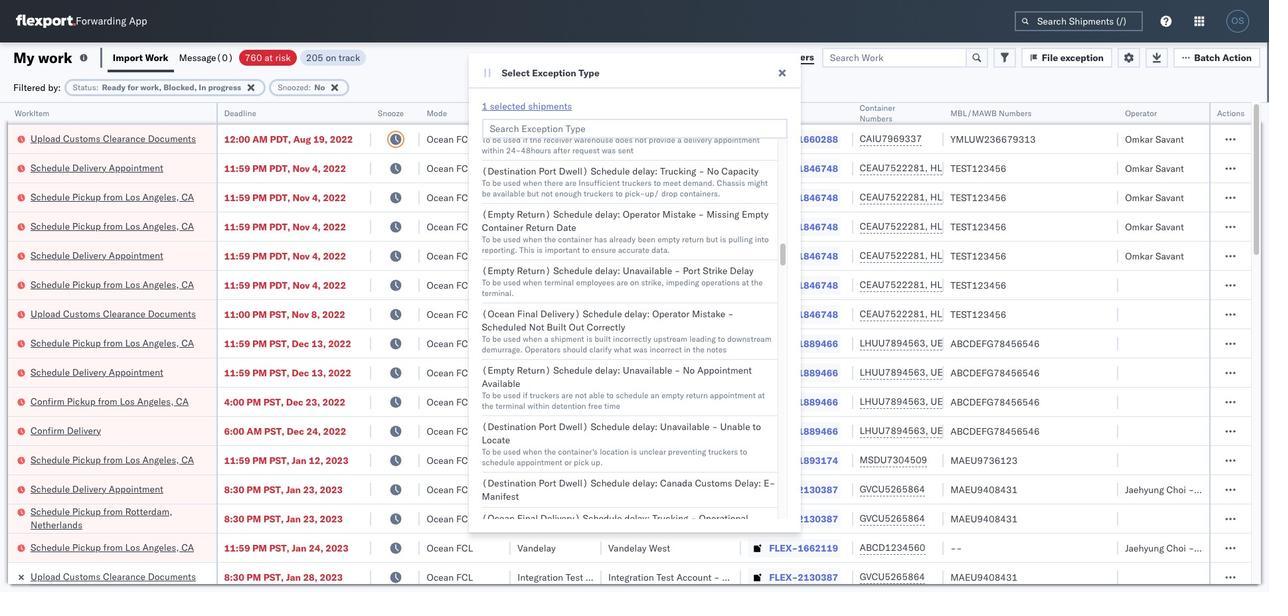 Task type: locate. For each thing, give the bounding box(es) containing it.
account down preventing
[[677, 484, 712, 496]]

a
[[677, 135, 682, 145], [544, 334, 549, 344]]

1 horizontal spatial no
[[683, 365, 695, 377]]

abcdefg78456546 for schedule pickup from los angeles, ca
[[951, 338, 1040, 350]]

3 hlxu6269489, from the top
[[930, 221, 998, 232]]

to be used if the receiver warehouse does not provide a delivery appointment within 24-48hours after request was sent button
[[482, 104, 777, 161]]

be inside (empty return) schedule delay: unavailable  -  no appointment available to be used if truckers are not able to schedule an empty return appointment at the terminal within detention free time
[[492, 391, 501, 400]]

(ocean inside (ocean final delivery) schedule delay: trucking - operational mistake by trucker
[[482, 513, 515, 525]]

5 ocean fcl from the top
[[427, 250, 473, 262]]

test down incorrect
[[667, 367, 684, 379]]

nov for second schedule pickup from los angeles, ca link from the top
[[293, 221, 310, 233]]

port down detention
[[539, 421, 556, 433]]

up.
[[591, 458, 603, 468]]

1 vertical spatial not
[[541, 189, 553, 199]]

container up caiu7969337
[[860, 103, 895, 113]]

numbers up ymluw236679313
[[999, 108, 1032, 118]]

meet
[[663, 178, 681, 188]]

port for (destination port dwell) schedule delay: trucking - no capacity to be used when there are insufficient truckers to meet demand. chassis might be available but not enough truckers to pick-up/ drop containers.
[[539, 165, 556, 177]]

trucking up 'meet'
[[660, 165, 696, 177]]

schedule inside (empty return) schedule delay: operator mistake -  missing empty container return date to be used when the container has already been empty return but is pulling into reporting. this is important to ensure accurate data.
[[553, 209, 593, 221]]

ca inside "button"
[[176, 396, 189, 407]]

0 vertical spatial trucking
[[660, 165, 696, 177]]

5 ceau7522281, hlxu6269489, hlxu8034992 from the top
[[860, 279, 1066, 291]]

1 vertical spatial final
[[517, 513, 538, 525]]

delay: up vandelay west
[[624, 513, 650, 525]]

final inside (ocean final delivery) schedule delay: trucking - operational mistake by trucker
[[517, 513, 538, 525]]

be up terminal.
[[492, 278, 501, 288]]

1 11:59 from the top
[[224, 162, 250, 174]]

0 vertical spatial integration
[[608, 484, 654, 496]]

1889466 for 6:00 am pst, dec 24, 2022
[[798, 425, 838, 437]]

0 vertical spatial integration test account - karl lagerfeld
[[608, 484, 781, 496]]

dwell) inside (destination port dwell) schedule delay: unavailable  - unable to locate to be used when the container's location is unclear preventing truckers to schedule appointment or pick up.
[[559, 421, 588, 433]]

2 vertical spatial 8:30
[[224, 572, 244, 583]]

1 vertical spatial maeu9408431
[[951, 513, 1018, 525]]

2 flexport demo consignee from the top
[[518, 455, 626, 467]]

0 vertical spatial return
[[682, 234, 704, 244]]

dec up 6:00 am pst, dec 24, 2022
[[286, 396, 303, 408]]

schedule inside (destination port dwell) schedule delay: canada customs delay: e- manifest
[[591, 478, 630, 489]]

4 1846748 from the top
[[798, 250, 838, 262]]

the left "container's"
[[544, 447, 556, 457]]

23, for confirm pickup from los angeles, ca
[[306, 396, 320, 408]]

1 vertical spatial but
[[706, 234, 718, 244]]

9 resize handle column header from the left
[[1103, 103, 1119, 592]]

port for (destination port dwell) schedule delay: unavailable  - unable to locate to be used when the container's location is unclear preventing truckers to schedule appointment or pick up.
[[539, 421, 556, 433]]

4 1889466 from the top
[[798, 425, 838, 437]]

(destination up manifest
[[482, 478, 536, 489]]

resize handle column header
[[200, 103, 216, 592], [355, 103, 371, 592], [404, 103, 420, 592], [495, 103, 511, 592], [586, 103, 602, 592], [725, 103, 741, 592], [837, 103, 853, 592], [928, 103, 944, 592], [1103, 103, 1119, 592], [1193, 103, 1209, 592], [1235, 103, 1251, 592]]

when left there
[[523, 178, 542, 188]]

2 vertical spatial operator
[[652, 308, 690, 320]]

1 omkar savant from the top
[[1125, 133, 1184, 145]]

1 flex-2130387 from the top
[[769, 484, 838, 496]]

2 final from the top
[[517, 513, 538, 525]]

1 8:30 pm pst, jan 23, 2023 from the top
[[224, 484, 343, 496]]

integration test account - karl lagerfeld down preventing
[[608, 484, 781, 496]]

1 integration from the top
[[608, 484, 654, 496]]

3 return) from the top
[[517, 365, 551, 377]]

on right the 205
[[326, 51, 336, 63]]

was
[[602, 145, 616, 155], [633, 345, 648, 355]]

2 (destination from the top
[[482, 421, 536, 433]]

shipment
[[551, 334, 584, 344]]

test up the "west"
[[657, 513, 674, 525]]

at
[[265, 51, 273, 63], [742, 278, 749, 288], [758, 391, 765, 400]]

0 vertical spatial 2130387
[[798, 484, 838, 496]]

abcdefg78456546 for confirm pickup from los angeles, ca
[[951, 396, 1040, 408]]

4 schedule pickup from los angeles, ca button from the top
[[31, 336, 194, 351]]

0 vertical spatial flexport demo consignee
[[518, 133, 626, 145]]

2 vertical spatial (empty
[[482, 365, 514, 377]]

0 vertical spatial gvcu5265864
[[860, 484, 925, 495]]

1 vertical spatial delivery)
[[540, 513, 580, 525]]

2 vertical spatial unavailable
[[660, 421, 710, 433]]

ca for 3rd schedule pickup from los angeles, ca button from the bottom of the page
[[181, 337, 194, 349]]

1 vertical spatial empty
[[662, 391, 684, 400]]

ca for 4th schedule pickup from los angeles, ca button from the bottom of the page
[[181, 279, 194, 291]]

1 vertical spatial a
[[544, 334, 549, 344]]

0 vertical spatial schedule
[[616, 391, 649, 400]]

nov for schedule delivery appointment link associated with 3rd the 'schedule delivery appointment' button from the bottom
[[293, 250, 310, 262]]

when inside '(empty return) schedule delay: unavailable  -  port strike delay to be used when terminal employees are on strike, impeding operations at the terminal.'
[[523, 278, 542, 288]]

final inside "(ocean final delivery) schedule delay: operator mistake - scheduled not built out correctly to be used when a shipment is built incorrectly upstream leading to downstream demurrage. operators should clarify what was incorrect in the notes"
[[517, 308, 538, 320]]

dec for schedule delivery appointment
[[292, 367, 309, 379]]

9 fcl from the top
[[456, 367, 473, 379]]

1 delivery) from the top
[[540, 308, 580, 320]]

from inside schedule pickup from rotterdam, netherlands
[[103, 506, 123, 518]]

schedule inside schedule pickup from rotterdam, netherlands
[[31, 506, 70, 518]]

delay: up up/
[[632, 165, 658, 177]]

numbers for mbl/mawb numbers
[[999, 108, 1032, 118]]

ceau7522281, hlxu6269489, hlxu8034992 for 3rd schedule pickup from los angeles, ca link
[[860, 279, 1066, 291]]

23,
[[306, 396, 320, 408], [303, 484, 318, 496], [303, 513, 318, 525]]

dwell) for locate
[[559, 421, 588, 433]]

select exception type
[[502, 67, 600, 79]]

from
[[103, 191, 123, 203], [103, 220, 123, 232], [103, 279, 123, 291], [103, 337, 123, 349], [98, 396, 117, 407], [103, 454, 123, 466], [103, 506, 123, 518], [103, 542, 123, 554]]

1 account from the top
[[677, 484, 712, 496]]

delivery) inside (ocean final delivery) schedule delay: trucking - operational mistake by trucker
[[540, 513, 580, 525]]

2 vertical spatial documents
[[148, 571, 196, 583]]

- inside (destination port dwell) schedule delay: trucking - no capacity to be used when there are insufficient truckers to meet demand. chassis might be available but not enough truckers to pick-up/ drop containers.
[[699, 165, 705, 177]]

2 vertical spatial 23,
[[303, 513, 318, 525]]

operator inside "(ocean final delivery) schedule delay: operator mistake - scheduled not built out correctly to be used when a shipment is built incorrectly upstream leading to downstream demurrage. operators should clarify what was incorrect in the notes"
[[652, 308, 690, 320]]

the right 'in'
[[693, 345, 705, 355]]

0 vertical spatial 24,
[[306, 425, 321, 437]]

1 (empty from the top
[[482, 209, 514, 221]]

4 schedule delivery appointment button from the top
[[31, 483, 163, 497]]

trucking inside (ocean final delivery) schedule delay: trucking - operational mistake by trucker
[[652, 513, 688, 525]]

return) inside (empty return) schedule delay: unavailable  -  no appointment available to be used if truckers are not able to schedule an empty return appointment at the terminal within detention free time
[[517, 365, 551, 377]]

from for 2nd schedule pickup from los angeles, ca link from the bottom of the page
[[103, 454, 123, 466]]

3 uetu5238478 from the top
[[931, 396, 995, 408]]

vandelay for vandelay west
[[608, 542, 647, 554]]

to inside (empty return) schedule delay: operator mistake -  missing empty container return date to be used when the container has already been empty return but is pulling into reporting. this is important to ensure accurate data.
[[582, 245, 589, 255]]

preventing
[[668, 447, 706, 457]]

flex-2130387 up flex-1662119
[[769, 513, 838, 525]]

delay: inside (ocean final delivery) schedule delay: trucking - operational mistake by trucker
[[624, 513, 650, 525]]

8:30 down 11:59 pm pst, jan 24, 2023
[[224, 572, 244, 583]]

2 vertical spatial upload customs clearance documents
[[31, 571, 196, 583]]

16 ocean fcl from the top
[[427, 572, 473, 583]]

1 vertical spatial appointment
[[710, 391, 756, 400]]

(destination port dwell) schedule delay: canada customs delay: e- manifest
[[482, 478, 775, 503]]

numbers inside container numbers
[[860, 114, 893, 124]]

(empty return) schedule delay: operator mistake -  missing empty container return date to be used when the container has already been empty return but is pulling into reporting. this is important to ensure accurate data.
[[482, 209, 769, 255]]

0 vertical spatial clearance
[[103, 133, 145, 144]]

flex-1893174 button
[[748, 451, 841, 470], [748, 451, 841, 470]]

1 vertical spatial (destination
[[482, 421, 536, 433]]

schedule delivery appointment for schedule delivery appointment link for first the 'schedule delivery appointment' button from the bottom
[[31, 483, 163, 495]]

4 4, from the top
[[312, 250, 321, 262]]

0 vertical spatial upload customs clearance documents link
[[31, 132, 196, 145]]

(ocean final delivery) schedule delay: operator mistake - scheduled not built out correctly to be used when a shipment is built incorrectly upstream leading to downstream demurrage. operators should clarify what was incorrect in the notes
[[482, 308, 772, 355]]

(empty for (empty return) schedule delay: operator mistake -  missing empty container return date
[[482, 209, 514, 221]]

reset to default filters
[[715, 51, 814, 63]]

within left detention
[[527, 401, 550, 411]]

2 vertical spatial no
[[683, 365, 695, 377]]

2 vertical spatial gvcu5265864
[[860, 571, 925, 583]]

delivery for 3rd the 'schedule delivery appointment' button from the bottom
[[72, 249, 106, 261]]

3 8:30 from the top
[[224, 572, 244, 583]]

appointment inside (empty return) schedule delay: unavailable  -  no appointment available to be used if truckers are not able to schedule an empty return appointment at the terminal within detention free time
[[697, 365, 752, 377]]

but inside (empty return) schedule delay: operator mistake -  missing empty container return date to be used when the container has already been empty return but is pulling into reporting. this is important to ensure accurate data.
[[706, 234, 718, 244]]

3 upload customs clearance documents from the top
[[31, 571, 196, 583]]

1 horizontal spatial on
[[630, 278, 639, 288]]

return
[[526, 222, 554, 234]]

(0)
[[216, 51, 234, 63]]

but down missing
[[706, 234, 718, 244]]

0 horizontal spatial not
[[541, 189, 553, 199]]

5 schedule pickup from los angeles, ca from the top
[[31, 454, 194, 466]]

port for (destination port dwell) schedule delay: canada customs delay: e- manifest
[[539, 478, 556, 489]]

delivery for 1st the 'schedule delivery appointment' button
[[72, 162, 106, 174]]

2023
[[326, 455, 349, 467], [320, 484, 343, 496], [320, 513, 343, 525], [326, 542, 349, 554], [320, 572, 343, 583]]

numbers up caiu7969337
[[860, 114, 893, 124]]

within
[[482, 145, 504, 155], [527, 401, 550, 411]]

0 vertical spatial confirm
[[31, 396, 64, 407]]

1 vertical spatial within
[[527, 401, 550, 411]]

id
[[765, 108, 773, 118]]

the down return at the top of the page
[[544, 234, 556, 244]]

delivery)
[[540, 308, 580, 320], [540, 513, 580, 525]]

1 horizontal spatial within
[[527, 401, 550, 411]]

container up reporting.
[[482, 222, 523, 234]]

appointment inside to be used if the receiver warehouse does not provide a delivery appointment within 24-48hours after request was sent
[[714, 135, 760, 145]]

dwell) for manifest
[[559, 478, 588, 489]]

1 (ocean from the top
[[482, 308, 515, 320]]

in
[[684, 345, 691, 355]]

2023 up 8:30 pm pst, jan 28, 2023
[[326, 542, 349, 554]]

1 vertical spatial container
[[482, 222, 523, 234]]

11:00 pm pst, nov 8, 2022
[[224, 309, 345, 320]]

- inside (empty return) schedule delay: unavailable  -  no appointment available to be used if truckers are not able to schedule an empty return appointment at the terminal within detention free time
[[675, 365, 680, 377]]

message
[[179, 51, 216, 63]]

lhuu7894563, uetu5238478 for schedule delivery appointment
[[860, 367, 995, 379]]

ca for 6th schedule pickup from los angeles, ca button from the top
[[181, 542, 194, 554]]

snoozed : no
[[278, 82, 325, 92]]

4 11:59 pm pdt, nov 4, 2022 from the top
[[224, 250, 346, 262]]

0 vertical spatial 13,
[[312, 338, 326, 350]]

2 11:59 pm pst, dec 13, 2022 from the top
[[224, 367, 351, 379]]

used up reporting.
[[503, 234, 521, 244]]

0 vertical spatial a
[[677, 135, 682, 145]]

2 schedule delivery appointment link from the top
[[31, 249, 163, 262]]

1 vertical spatial at
[[742, 278, 749, 288]]

0 horizontal spatial numbers
[[860, 114, 893, 124]]

to inside to be used if the receiver warehouse does not provide a delivery appointment within 24-48hours after request was sent
[[482, 135, 490, 145]]

consignee
[[608, 108, 647, 118], [582, 133, 626, 145], [582, 455, 626, 467], [670, 455, 714, 467]]

pulling
[[728, 234, 753, 244]]

4 when from the top
[[523, 334, 542, 344]]

2 abcdefg78456546 from the top
[[951, 367, 1040, 379]]

the inside (empty return) schedule delay: operator mistake -  missing empty container return date to be used when the container has already been empty return but is pulling into reporting. this is important to ensure accurate data.
[[544, 234, 556, 244]]

los for 2nd schedule pickup from los angeles, ca button from the bottom of the page
[[125, 454, 140, 466]]

jan left "12,"
[[292, 455, 307, 467]]

0 vertical spatial on
[[326, 51, 336, 63]]

be inside (destination port dwell) schedule delay: unavailable  - unable to locate to be used when the container's location is unclear preventing truckers to schedule appointment or pick up.
[[492, 447, 501, 457]]

2 vertical spatial upload
[[31, 571, 61, 583]]

schedule pickup from los angeles, ca for first schedule pickup from los angeles, ca link from the top
[[31, 191, 194, 203]]

1 4, from the top
[[312, 162, 321, 174]]

0 vertical spatial if
[[523, 135, 528, 145]]

0 vertical spatial final
[[517, 308, 538, 320]]

flex-1889466 for 11:59 pm pst, dec 13, 2022
[[769, 338, 838, 350]]

when
[[523, 178, 542, 188], [523, 234, 542, 244], [523, 278, 542, 288], [523, 334, 542, 344], [523, 447, 542, 457]]

within left "24-"
[[482, 145, 504, 155]]

0 vertical spatial (empty
[[482, 209, 514, 221]]

1 schedule pickup from los angeles, ca from the top
[[31, 191, 194, 203]]

0 vertical spatial are
[[565, 178, 577, 188]]

dwell) inside (destination port dwell) schedule delay: trucking - no capacity to be used when there are insufficient truckers to meet demand. chassis might be available but not enough truckers to pick-up/ drop containers.
[[559, 165, 588, 177]]

lhuu7894563,
[[860, 337, 928, 349], [860, 367, 928, 379], [860, 396, 928, 408], [860, 425, 928, 437]]

2 upload customs clearance documents button from the top
[[31, 307, 196, 322]]

used up the available
[[503, 178, 521, 188]]

return right 'an'
[[686, 391, 708, 400]]

(empty for (empty return) schedule delay: unavailable  -  no appointment available
[[482, 365, 514, 377]]

notes
[[707, 345, 727, 355]]

demo up after
[[555, 133, 579, 145]]

0 horizontal spatial a
[[544, 334, 549, 344]]

dec for confirm pickup from los angeles, ca
[[286, 396, 303, 408]]

schedule up 'time'
[[616, 391, 649, 400]]

1 vertical spatial terminal
[[496, 401, 525, 411]]

4 resize handle column header from the left
[[495, 103, 511, 592]]

integration down bookings
[[608, 484, 654, 496]]

6 1846748 from the top
[[798, 309, 838, 320]]

appointment for schedule delivery appointment link associated with 3rd the 'schedule delivery appointment' button from the bottom
[[109, 249, 163, 261]]

ocean
[[427, 133, 454, 145], [427, 162, 454, 174], [546, 162, 573, 174], [637, 162, 664, 174], [427, 192, 454, 204], [546, 192, 573, 204], [637, 192, 664, 204], [427, 221, 454, 233], [546, 221, 573, 233], [637, 221, 664, 233], [427, 250, 454, 262], [546, 250, 573, 262], [637, 250, 664, 262], [427, 279, 454, 291], [546, 279, 573, 291], [637, 279, 664, 291], [427, 309, 454, 320], [546, 309, 573, 320], [637, 309, 664, 320], [427, 338, 454, 350], [546, 338, 573, 350], [637, 338, 664, 350], [427, 367, 454, 379], [546, 367, 573, 379], [637, 367, 664, 379], [427, 396, 454, 408], [546, 396, 573, 408], [637, 396, 664, 408], [427, 425, 454, 437], [546, 425, 573, 437], [637, 425, 664, 437], [427, 455, 454, 467], [427, 484, 454, 496], [427, 513, 454, 525], [427, 542, 454, 554], [427, 572, 454, 583]]

if inside to be used if the receiver warehouse does not provide a delivery appointment within 24-48hours after request was sent
[[523, 135, 528, 145]]

2 13, from the top
[[312, 367, 326, 379]]

24,
[[306, 425, 321, 437], [309, 542, 323, 554]]

2 vertical spatial return)
[[517, 365, 551, 377]]

to down container
[[582, 245, 589, 255]]

empty right 'an'
[[662, 391, 684, 400]]

not right does
[[635, 135, 647, 145]]

flex-1889466 button
[[748, 334, 841, 353], [748, 334, 841, 353], [748, 364, 841, 382], [748, 364, 841, 382], [748, 393, 841, 411], [748, 393, 841, 411], [748, 422, 841, 441], [748, 422, 841, 441]]

to up 'time'
[[606, 391, 614, 400]]

the down "available"
[[482, 401, 494, 411]]

return) for (empty return) schedule delay: unavailable  -  no appointment available
[[517, 365, 551, 377]]

1 horizontal spatial a
[[677, 135, 682, 145]]

2 vertical spatial (destination
[[482, 478, 536, 489]]

(destination for manifest
[[482, 478, 536, 489]]

lhuu7894563, for schedule pickup from los angeles, ca
[[860, 337, 928, 349]]

vandelay down (ocean final delivery) schedule delay: trucking - operational mistake by trucker
[[608, 542, 647, 554]]

dwell) down detention
[[559, 421, 588, 433]]

0 vertical spatial demo
[[555, 133, 579, 145]]

1
[[482, 100, 488, 112]]

are right employees
[[617, 278, 628, 288]]

schedule pickup from los angeles, ca for second schedule pickup from los angeles, ca link from the top
[[31, 220, 194, 232]]

schedule pickup from los angeles, ca for third schedule pickup from los angeles, ca link from the bottom
[[31, 337, 194, 349]]

3 lhuu7894563, uetu5238478 from the top
[[860, 396, 995, 408]]

are up detention
[[562, 391, 573, 400]]

1 vertical spatial unavailable
[[623, 365, 672, 377]]

the up "48hours"
[[530, 135, 542, 145]]

Search Shipments (/) text field
[[1015, 11, 1143, 31]]

-- right abcd1234560 on the right bottom
[[951, 542, 962, 554]]

(empty for (empty return) schedule delay: unavailable  -  port strike delay
[[482, 265, 514, 277]]

lagerfeld down flex-1662119
[[742, 572, 781, 583]]

flexport up "48hours"
[[518, 133, 552, 145]]

23, up 6:00 am pst, dec 24, 2022
[[306, 396, 320, 408]]

2 lagerfeld from the top
[[742, 513, 781, 525]]

1 horizontal spatial schedule
[[616, 391, 649, 400]]

from inside "button"
[[98, 396, 117, 407]]

0 vertical spatial flexport
[[518, 133, 552, 145]]

0 vertical spatial terminal
[[544, 278, 574, 288]]

2 vertical spatial upload customs clearance documents link
[[31, 570, 196, 583]]

pst, up 8:30 pm pst, jan 28, 2023
[[269, 542, 290, 554]]

if down operators
[[523, 391, 528, 400]]

port inside (destination port dwell) schedule delay: canada customs delay: e- manifest
[[539, 478, 556, 489]]

2 flexport from the top
[[518, 455, 552, 467]]

lhuu7894563, uetu5238478 for schedule pickup from los angeles, ca
[[860, 337, 995, 349]]

truckers inside (empty return) schedule delay: unavailable  -  no appointment available to be used if truckers are not able to schedule an empty return appointment at the terminal within detention free time
[[530, 391, 560, 400]]

8 resize handle column header from the left
[[928, 103, 944, 592]]

0 vertical spatial mistake
[[663, 209, 696, 221]]

760 at risk
[[245, 51, 291, 63]]

los for 3rd schedule pickup from los angeles, ca button from the bottom of the page
[[125, 337, 140, 349]]

not inside (destination port dwell) schedule delay: trucking - no capacity to be used when there are insufficient truckers to meet demand. chassis might be available but not enough truckers to pick-up/ drop containers.
[[541, 189, 553, 199]]

0 horizontal spatial :
[[96, 82, 99, 92]]

2 account from the top
[[677, 513, 712, 525]]

at inside '(empty return) schedule delay: unavailable  -  port strike delay to be used when terminal employees are on strike, impeding operations at the terminal.'
[[742, 278, 749, 288]]

2130387 for 8:30 pm pst, jan 28, 2023
[[798, 572, 838, 583]]

(empty inside (empty return) schedule delay: unavailable  -  no appointment available to be used if truckers are not able to schedule an empty return appointment at the terminal within detention free time
[[482, 365, 514, 377]]

los for 6th schedule pickup from los angeles, ca button from the top
[[125, 542, 140, 554]]

1 vertical spatial flexport
[[518, 455, 552, 467]]

flex-1662119
[[769, 542, 838, 554]]

is left unclear
[[631, 447, 637, 457]]

are
[[565, 178, 577, 188], [617, 278, 628, 288], [562, 391, 573, 400]]

:
[[96, 82, 99, 92], [309, 82, 311, 92]]

5 resize handle column header from the left
[[586, 103, 602, 592]]

am for pst,
[[247, 425, 262, 437]]

dec for schedule pickup from los angeles, ca
[[292, 338, 309, 350]]

trucking for no
[[660, 165, 696, 177]]

1 (destination from the top
[[482, 165, 536, 177]]

ca for 2nd schedule pickup from los angeles, ca button from the bottom of the page
[[181, 454, 194, 466]]

-
[[608, 133, 614, 145], [614, 133, 620, 145], [699, 165, 705, 177], [698, 209, 704, 221], [675, 265, 680, 277], [728, 308, 734, 320], [675, 365, 680, 377], [712, 421, 718, 433], [714, 484, 720, 496], [1189, 484, 1194, 496], [691, 513, 697, 525], [714, 513, 720, 525], [951, 542, 956, 554], [956, 542, 962, 554], [714, 572, 720, 583]]

no inside (empty return) schedule delay: unavailable  -  no appointment available to be used if truckers are not able to schedule an empty return appointment at the terminal within detention free time
[[683, 365, 695, 377]]

empty inside (empty return) schedule delay: unavailable  -  no appointment available to be used if truckers are not able to schedule an empty return appointment at the terminal within detention free time
[[662, 391, 684, 400]]

1 vertical spatial documents
[[148, 308, 196, 320]]

9 11:59 from the top
[[224, 542, 250, 554]]

schedule delivery appointment link for first the 'schedule delivery appointment' button from the bottom
[[31, 483, 163, 496]]

app
[[129, 15, 147, 28]]

1 vertical spatial return)
[[517, 265, 551, 277]]

1 vertical spatial --
[[951, 542, 962, 554]]

vandelay down trucker at the left of the page
[[518, 542, 556, 554]]

batch action
[[1194, 51, 1252, 63]]

0 vertical spatial operator
[[1125, 108, 1157, 118]]

integration test account - karl lagerfeld down canada
[[608, 513, 781, 525]]

3 account from the top
[[677, 572, 712, 583]]

empty
[[742, 209, 769, 221]]

lhuu7894563, for confirm pickup from los angeles, ca
[[860, 396, 928, 408]]

in
[[199, 82, 206, 92]]

abcdefg78456546
[[951, 338, 1040, 350], [951, 367, 1040, 379], [951, 396, 1040, 408], [951, 425, 1040, 437]]

actions
[[1217, 108, 1245, 118]]

dwell) inside (destination port dwell) schedule delay: canada customs delay: e- manifest
[[559, 478, 588, 489]]

ceau7522281, for 1st the 'schedule delivery appointment' button
[[860, 162, 928, 174]]

(empty down reporting.
[[482, 265, 514, 277]]

schedule delivery appointment link
[[31, 161, 163, 174], [31, 249, 163, 262], [31, 366, 163, 379], [31, 483, 163, 496]]

is inside (destination port dwell) schedule delay: unavailable  - unable to locate to be used when the container's location is unclear preventing truckers to schedule appointment or pick up.
[[631, 447, 637, 457]]

2 to from the top
[[482, 178, 490, 188]]

0 vertical spatial account
[[677, 484, 712, 496]]

after
[[553, 145, 570, 155]]

2 confirm from the top
[[31, 425, 64, 437]]

final up by
[[517, 513, 538, 525]]

are inside (empty return) schedule delay: unavailable  -  no appointment available to be used if truckers are not able to schedule an empty return appointment at the terminal within detention free time
[[562, 391, 573, 400]]

delay: inside (empty return) schedule delay: unavailable  -  no appointment available to be used if truckers are not able to schedule an empty return appointment at the terminal within detention free time
[[595, 365, 620, 377]]

15 ocean fcl from the top
[[427, 542, 473, 554]]

1 vertical spatial 13,
[[312, 367, 326, 379]]

to
[[482, 135, 490, 145], [482, 178, 490, 188], [482, 234, 490, 244], [482, 278, 490, 288], [482, 334, 490, 344], [482, 391, 490, 400], [482, 447, 490, 457]]

import work button
[[108, 43, 174, 72]]

schedule delivery appointment link for 3rd the 'schedule delivery appointment' button from the bottom
[[31, 249, 163, 262]]

2 ceau7522281, hlxu6269489, hlxu8034992 from the top
[[860, 191, 1066, 203]]

os button
[[1223, 6, 1253, 37]]

a inside to be used if the receiver warehouse does not provide a delivery appointment within 24-48hours after request was sent
[[677, 135, 682, 145]]

jan down 11:59 pm pst, jan 12, 2023
[[286, 484, 301, 496]]

into
[[755, 234, 769, 244]]

(destination for to
[[482, 165, 536, 177]]

might
[[747, 178, 768, 188]]

out
[[569, 321, 584, 333]]

1 vandelay from the left
[[518, 542, 556, 554]]

track
[[339, 51, 360, 63]]

1 vertical spatial are
[[617, 278, 628, 288]]

(empty inside (empty return) schedule delay: operator mistake -  missing empty container return date to be used when the container has already been empty return but is pulling into reporting. this is important to ensure accurate data.
[[482, 209, 514, 221]]

to right the unable
[[753, 421, 761, 433]]

progress
[[208, 82, 241, 92]]

account down operational
[[677, 572, 712, 583]]

at down the delay
[[742, 278, 749, 288]]

ensure
[[592, 245, 616, 255]]

jan up 11:59 pm pst, jan 24, 2023
[[286, 513, 301, 525]]

: left ready
[[96, 82, 99, 92]]

test123456 for 3rd schedule pickup from los angeles, ca link
[[951, 279, 1007, 291]]

1 integration test account - karl lagerfeld from the top
[[608, 484, 781, 496]]

(destination inside (destination port dwell) schedule delay: unavailable  - unable to locate to be used when the container's location is unclear preventing truckers to schedule appointment or pick up.
[[482, 421, 536, 433]]

6 ceau7522281, from the top
[[860, 308, 928, 320]]

delay: up has
[[595, 209, 620, 221]]

2 vertical spatial clearance
[[103, 571, 145, 583]]

trucking inside (destination port dwell) schedule delay: trucking - no capacity to be used when there are insufficient truckers to meet demand. chassis might be available but not enough truckers to pick-up/ drop containers.
[[660, 165, 696, 177]]

flex-1889466 for 4:00 pm pst, dec 23, 2022
[[769, 396, 838, 408]]

within inside (empty return) schedule delay: unavailable  -  no appointment available to be used if truckers are not able to schedule an empty return appointment at the terminal within detention free time
[[527, 401, 550, 411]]

flex id
[[748, 108, 773, 118]]

uetu5238478
[[931, 337, 995, 349], [931, 367, 995, 379], [931, 396, 995, 408], [931, 425, 995, 437]]

reset to default filters button
[[707, 47, 822, 67]]

1 confirm from the top
[[31, 396, 64, 407]]

on
[[326, 51, 336, 63], [630, 278, 639, 288]]

1 horizontal spatial terminal
[[544, 278, 574, 288]]

0 vertical spatial within
[[482, 145, 504, 155]]

1662119
[[798, 542, 838, 554]]

appointment up the unable
[[710, 391, 756, 400]]

customs
[[63, 133, 100, 144], [63, 308, 100, 320], [695, 478, 732, 489], [63, 571, 100, 583]]

integration
[[608, 484, 654, 496], [608, 513, 654, 525], [608, 572, 654, 583]]

3 karl from the top
[[722, 572, 739, 583]]

delay: inside (empty return) schedule delay: operator mistake -  missing empty container return date to be used when the container has already been empty return but is pulling into reporting. this is important to ensure accurate data.
[[595, 209, 620, 221]]

2 documents from the top
[[148, 308, 196, 320]]

resize handle column header for mbl/mawb numbers
[[1103, 103, 1119, 592]]

1 vertical spatial on
[[630, 278, 639, 288]]

delivery) inside "(ocean final delivery) schedule delay: operator mistake - scheduled not built out correctly to be used when a shipment is built incorrectly upstream leading to downstream demurrage. operators should clarify what was incorrect in the notes"
[[540, 308, 580, 320]]

test123456 for second schedule pickup from los angeles, ca link from the top
[[951, 221, 1007, 233]]

return) inside (empty return) schedule delay: operator mistake -  missing empty container return date to be used when the container has already been empty return but is pulling into reporting. this is important to ensure accurate data.
[[517, 209, 551, 221]]

delay: inside (destination port dwell) schedule delay: trucking - no capacity to be used when there are insufficient truckers to meet demand. chassis might be available but not enough truckers to pick-up/ drop containers.
[[632, 165, 658, 177]]

be down "available"
[[492, 391, 501, 400]]

0 vertical spatial container
[[860, 103, 895, 113]]

11:59
[[224, 162, 250, 174], [224, 192, 250, 204], [224, 221, 250, 233], [224, 250, 250, 262], [224, 279, 250, 291], [224, 338, 250, 350], [224, 367, 250, 379], [224, 455, 250, 467], [224, 542, 250, 554]]

4 ceau7522281, from the top
[[860, 250, 928, 262]]

24, up "12,"
[[306, 425, 321, 437]]

2 demo from the top
[[555, 455, 579, 467]]

blocked,
[[163, 82, 197, 92]]

2 vertical spatial appointment
[[517, 458, 562, 468]]

13, for schedule pickup from los angeles, ca
[[312, 338, 326, 350]]

used inside to be used if the receiver warehouse does not provide a delivery appointment within 24-48hours after request was sent
[[503, 135, 521, 145]]

delivery) for trucker
[[540, 513, 580, 525]]

0 vertical spatial appointment
[[714, 135, 760, 145]]

when up this
[[523, 234, 542, 244]]

0 vertical spatial dwell)
[[559, 165, 588, 177]]

fcl
[[456, 133, 473, 145], [456, 162, 473, 174], [456, 192, 473, 204], [456, 221, 473, 233], [456, 250, 473, 262], [456, 279, 473, 291], [456, 309, 473, 320], [456, 338, 473, 350], [456, 367, 473, 379], [456, 396, 473, 408], [456, 425, 473, 437], [456, 455, 473, 467], [456, 484, 473, 496], [456, 513, 473, 525], [456, 542, 473, 554], [456, 572, 473, 583]]

to
[[742, 51, 751, 63], [654, 178, 661, 188], [616, 189, 623, 199], [582, 245, 589, 255], [718, 334, 725, 344], [606, 391, 614, 400], [753, 421, 761, 433], [740, 447, 747, 457]]

24, for 2023
[[309, 542, 323, 554]]

4 schedule delivery appointment link from the top
[[31, 483, 163, 496]]

(empty inside '(empty return) schedule delay: unavailable  -  port strike delay to be used when terminal employees are on strike, impeding operations at the terminal.'
[[482, 265, 514, 277]]

2 upload from the top
[[31, 308, 61, 320]]

terminal down important at the left top
[[544, 278, 574, 288]]

confirm inside "link"
[[31, 425, 64, 437]]

test left origin
[[1197, 484, 1214, 496]]

dwell) for to
[[559, 165, 588, 177]]

unavailable inside '(empty return) schedule delay: unavailable  -  port strike delay to be used when terminal employees are on strike, impeding operations at the terminal.'
[[623, 265, 672, 277]]

0 vertical spatial 8:30
[[224, 484, 244, 496]]

trucking for operational
[[652, 513, 688, 525]]

port inside (destination port dwell) schedule delay: trucking - no capacity to be used when there are insufficient truckers to meet demand. chassis might be available but not enough truckers to pick-up/ drop containers.
[[539, 165, 556, 177]]

5 11:59 from the top
[[224, 279, 250, 291]]

0 vertical spatial (destination
[[482, 165, 536, 177]]

to inside (empty return) schedule delay: unavailable  -  no appointment available to be used if truckers are not able to schedule an empty return appointment at the terminal within detention free time
[[606, 391, 614, 400]]

0 horizontal spatial terminal
[[496, 401, 525, 411]]

- inside "(ocean final delivery) schedule delay: operator mistake - scheduled not built out correctly to be used when a shipment is built incorrectly upstream leading to downstream demurrage. operators should clarify what was incorrect in the notes"
[[728, 308, 734, 320]]

test123456 for schedule delivery appointment link associated with 3rd the 'schedule delivery appointment' button from the bottom
[[951, 250, 1007, 262]]

1 vertical spatial operator
[[623, 209, 660, 221]]

1 2130387 from the top
[[798, 484, 838, 496]]

1 horizontal spatial but
[[706, 234, 718, 244]]

to inside '(empty return) schedule delay: unavailable  -  port strike delay to be used when terminal employees are on strike, impeding operations at the terminal.'
[[482, 278, 490, 288]]

my work
[[13, 48, 72, 67]]

port up trucker at the left of the page
[[539, 478, 556, 489]]

dwell) down or on the left bottom of the page
[[559, 478, 588, 489]]

ceau7522281, for 3rd the 'schedule delivery appointment' button from the bottom
[[860, 250, 928, 262]]

ceau7522281, hlxu6269489, hlxu8034992
[[860, 162, 1066, 174], [860, 191, 1066, 203], [860, 221, 1066, 232], [860, 250, 1066, 262], [860, 279, 1066, 291], [860, 308, 1066, 320]]

4 schedule delivery appointment from the top
[[31, 483, 163, 495]]

1 vertical spatial account
[[677, 513, 712, 525]]

flex-2130387 button
[[748, 481, 841, 499], [748, 481, 841, 499], [748, 510, 841, 528], [748, 510, 841, 528], [748, 568, 841, 587], [748, 568, 841, 587]]

0 horizontal spatial container
[[482, 222, 523, 234]]

angeles, inside confirm pickup from los angeles, ca link
[[137, 396, 174, 407]]

ceau7522281, for 4th schedule pickup from los angeles, ca button from the bottom of the page
[[860, 279, 928, 291]]

1 vertical spatial 24,
[[309, 542, 323, 554]]

4 11:59 from the top
[[224, 250, 250, 262]]

0 vertical spatial was
[[602, 145, 616, 155]]

0 vertical spatial am
[[252, 133, 268, 145]]

2 8:30 pm pst, jan 23, 2023 from the top
[[224, 513, 343, 525]]

on inside '(empty return) schedule delay: unavailable  -  port strike delay to be used when terminal employees are on strike, impeding operations at the terminal.'
[[630, 278, 639, 288]]

used inside "(ocean final delivery) schedule delay: operator mistake - scheduled not built out correctly to be used when a shipment is built incorrectly upstream leading to downstream demurrage. operators should clarify what was incorrect in the notes"
[[503, 334, 521, 344]]

be up reporting.
[[492, 234, 501, 244]]

be down selected
[[492, 135, 501, 145]]

port up impeding
[[683, 265, 700, 277]]

used down scheduled
[[503, 334, 521, 344]]

snoozed
[[278, 82, 309, 92]]

from for third schedule pickup from los angeles, ca link from the bottom
[[103, 337, 123, 349]]

8:30 pm pst, jan 23, 2023 up 11:59 pm pst, jan 24, 2023
[[224, 513, 343, 525]]

11:00
[[224, 309, 250, 320]]

1 vertical spatial 8:30 pm pst, jan 23, 2023
[[224, 513, 343, 525]]

final for by
[[517, 513, 538, 525]]

delivery) up trucker at the left of the page
[[540, 513, 580, 525]]

delay: down bookings test consignee
[[632, 478, 658, 489]]

container numbers
[[860, 103, 895, 124]]

integration test account - karl lagerfeld down the "west"
[[608, 572, 781, 583]]

chassis
[[717, 178, 745, 188]]

2 vertical spatial account
[[677, 572, 712, 583]]

resize handle column header for workitem
[[200, 103, 216, 592]]

2 fcl from the top
[[456, 162, 473, 174]]

8:30 up 11:59 pm pst, jan 24, 2023
[[224, 513, 244, 525]]

0 vertical spatial unavailable
[[623, 265, 672, 277]]

lhuu7894563, uetu5238478 for confirm pickup from los angeles, ca
[[860, 396, 995, 408]]

lagerfeld
[[742, 484, 781, 496], [742, 513, 781, 525], [742, 572, 781, 583]]

0 vertical spatial upload customs clearance documents
[[31, 133, 196, 144]]

1 vertical spatial demo
[[555, 455, 579, 467]]

return) down this
[[517, 265, 551, 277]]

1 vertical spatial 8:30
[[224, 513, 244, 525]]

flex-2130387 down flex-1662119
[[769, 572, 838, 583]]

but right the available
[[527, 189, 539, 199]]

this
[[519, 245, 535, 255]]

3 flex-1846748 from the top
[[769, 221, 838, 233]]

6 schedule pickup from los angeles, ca button from the top
[[31, 541, 194, 556]]

2 vertical spatial integration
[[608, 572, 654, 583]]

flexport demo consignee for -
[[518, 133, 626, 145]]

2130387 up 1662119
[[798, 513, 838, 525]]

4 used from the top
[[503, 278, 521, 288]]

1 vertical spatial upload
[[31, 308, 61, 320]]

mistake down drop
[[663, 209, 696, 221]]

1 vertical spatial schedule
[[482, 458, 515, 468]]

8:30 pm pst, jan 28, 2023
[[224, 572, 343, 583]]

0 vertical spatial upload customs clearance documents button
[[31, 132, 196, 146]]

1 horizontal spatial :
[[309, 82, 311, 92]]

1 vertical spatial 23,
[[303, 484, 318, 496]]

client name button
[[511, 106, 588, 119]]

container inside button
[[860, 103, 895, 113]]

confirm pickup from los angeles, ca button
[[31, 395, 189, 409]]

flexport left or on the left bottom of the page
[[518, 455, 552, 467]]

delay: up unclear
[[632, 421, 658, 433]]

3 ocean fcl from the top
[[427, 192, 473, 204]]

flexport
[[518, 133, 552, 145], [518, 455, 552, 467]]

confirm delivery
[[31, 425, 101, 437]]

filtered by:
[[13, 81, 61, 93]]

delay: up employees
[[595, 265, 620, 277]]

1 vertical spatial upload customs clearance documents button
[[31, 307, 196, 322]]

truckers inside (destination port dwell) schedule delay: unavailable  - unable to locate to be used when the container's location is unclear preventing truckers to schedule appointment or pick up.
[[708, 447, 738, 457]]

3 integration from the top
[[608, 572, 654, 583]]

1 test123456 from the top
[[951, 162, 1007, 174]]



Task type: vqa. For each thing, say whether or not it's contained in the screenshot.


Task type: describe. For each thing, give the bounding box(es) containing it.
pst, up 11:59 pm pst, jan 24, 2023
[[263, 513, 284, 525]]

schedule delivery appointment for 1st the 'schedule delivery appointment' button's schedule delivery appointment link
[[31, 162, 163, 174]]

5 fcl from the top
[[456, 250, 473, 262]]

ca for 1st schedule pickup from los angeles, ca button from the top
[[181, 191, 194, 203]]

test up "upstream"
[[667, 309, 684, 320]]

3 documents from the top
[[148, 571, 196, 583]]

1 11:59 pm pdt, nov 4, 2022 from the top
[[224, 162, 346, 174]]

the inside "(ocean final delivery) schedule delay: operator mistake - scheduled not built out correctly to be used when a shipment is built incorrectly upstream leading to downstream demurrage. operators should clarify what was incorrect in the notes"
[[693, 345, 705, 355]]

downstream
[[727, 334, 772, 344]]

empty inside (empty return) schedule delay: operator mistake -  missing empty container return date to be used when the container has already been empty return but is pulling into reporting. this is important to ensure accurate data.
[[658, 234, 680, 244]]

truckers up the pick-
[[622, 178, 652, 188]]

import
[[113, 51, 143, 63]]

resize handle column header for client name
[[586, 103, 602, 592]]

6 test123456 from the top
[[951, 309, 1007, 320]]

nov for 3rd schedule pickup from los angeles, ca link
[[293, 279, 310, 291]]

3 clearance from the top
[[103, 571, 145, 583]]

7 flex- from the top
[[769, 309, 798, 320]]

4 omkar from the top
[[1125, 221, 1153, 233]]

work
[[38, 48, 72, 67]]

2 1889466 from the top
[[798, 367, 838, 379]]

- inside '(empty return) schedule delay: unavailable  -  port strike delay to be used when terminal employees are on strike, impeding operations at the terminal.'
[[675, 265, 680, 277]]

pst, down 11:59 pm pst, jan 12, 2023
[[263, 484, 284, 496]]

los for 5th schedule pickup from los angeles, ca button from the bottom of the page
[[125, 220, 140, 232]]

12 flex- from the top
[[769, 455, 798, 467]]

appointment inside (destination port dwell) schedule delay: unavailable  - unable to locate to be used when the container's location is unclear preventing truckers to schedule appointment or pick up.
[[517, 458, 562, 468]]

pickup inside "button"
[[67, 396, 96, 407]]

consignee inside button
[[608, 108, 647, 118]]

test down insufficient
[[576, 192, 593, 204]]

a inside "(ocean final delivery) schedule delay: operator mistake - scheduled not built out correctly to be used when a shipment is built incorrectly upstream leading to downstream demurrage. operators should clarify what was incorrect in the notes"
[[544, 334, 549, 344]]

from for confirm pickup from los angeles, ca link
[[98, 396, 117, 407]]

ca for 5th schedule pickup from los angeles, ca button from the bottom of the page
[[181, 220, 194, 232]]

from for first schedule pickup from los angeles, ca link from the top
[[103, 191, 123, 203]]

available
[[493, 189, 525, 199]]

2023 right the 28, at the left bottom of the page
[[320, 572, 343, 583]]

is right this
[[537, 245, 543, 255]]

ceau7522281, hlxu6269489, hlxu8034992 for 1st the 'schedule delivery appointment' button's schedule delivery appointment link
[[860, 162, 1066, 174]]

return inside (empty return) schedule delay: unavailable  -  no appointment available to be used if truckers are not able to schedule an empty return appointment at the terminal within detention free time
[[686, 391, 708, 400]]

schedule pickup from rotterdam, netherlands
[[31, 506, 172, 531]]

for
[[127, 82, 138, 92]]

dec up 11:59 pm pst, jan 12, 2023
[[287, 425, 304, 437]]

schedule inside '(empty return) schedule delay: unavailable  -  port strike delay to be used when terminal employees are on strike, impeding operations at the terminal.'
[[553, 265, 593, 277]]

be left the available
[[482, 189, 491, 199]]

test left leading
[[667, 338, 684, 350]]

to inside "(ocean final delivery) schedule delay: operator mistake - scheduled not built out correctly to be used when a shipment is built incorrectly upstream leading to downstream demurrage. operators should clarify what was incorrect in the notes"
[[482, 334, 490, 344]]

3 1846748 from the top
[[798, 221, 838, 233]]

flex-1889466 for 6:00 am pst, dec 24, 2022
[[769, 425, 838, 437]]

by
[[517, 526, 527, 538]]

resize handle column header for container numbers
[[928, 103, 944, 592]]

delay:
[[735, 478, 761, 489]]

1 fcl from the top
[[456, 133, 473, 145]]

test up impeding
[[667, 250, 684, 262]]

delay: inside (destination port dwell) schedule delay: canada customs delay: e- manifest
[[632, 478, 658, 489]]

filtered
[[13, 81, 46, 93]]

schedule inside (ocean final delivery) schedule delay: trucking - operational mistake by trucker
[[583, 513, 622, 525]]

mode button
[[420, 106, 498, 119]]

0 vertical spatial no
[[314, 82, 325, 92]]

strike,
[[641, 278, 664, 288]]

within inside to be used if the receiver warehouse does not provide a delivery appointment within 24-48hours after request was sent
[[482, 145, 504, 155]]

abcdefg78456546 for schedule delivery appointment
[[951, 367, 1040, 379]]

: for snoozed
[[309, 82, 311, 92]]

terminal inside '(empty return) schedule delay: unavailable  -  port strike delay to be used when terminal employees are on strike, impeding operations at the terminal.'
[[544, 278, 574, 288]]

client
[[518, 108, 539, 118]]

been
[[638, 234, 656, 244]]

flex-2130387 for 8:30 pm pst, jan 23, 2023
[[769, 484, 838, 496]]

batch
[[1194, 51, 1220, 63]]

be up the available
[[492, 178, 501, 188]]

6 fcl from the top
[[456, 279, 473, 291]]

1 ocean fcl from the top
[[427, 133, 473, 145]]

11:59 pm pst, dec 13, 2022 for schedule pickup from los angeles, ca
[[224, 338, 351, 350]]

2 ceau7522281, from the top
[[860, 191, 928, 203]]

(empty return) schedule delay: unavailable  -  no appointment available to be used if truckers are not able to schedule an empty return appointment at the terminal within detention free time
[[482, 365, 765, 411]]

5 4, from the top
[[312, 279, 321, 291]]

used inside (empty return) schedule delay: unavailable  -  no appointment available to be used if truckers are not able to schedule an empty return appointment at the terminal within detention free time
[[503, 391, 521, 400]]

schedule delivery appointment link for second the 'schedule delivery appointment' button from the bottom
[[31, 366, 163, 379]]

demand.
[[683, 178, 715, 188]]

schedule pickup from los angeles, ca for 2nd schedule pickup from los angeles, ca link from the bottom of the page
[[31, 454, 194, 466]]

test down container
[[576, 250, 593, 262]]

to inside (empty return) schedule delay: unavailable  -  no appointment available to be used if truckers are not able to schedule an empty return appointment at the terminal within detention free time
[[482, 391, 490, 400]]

(destination port dwell) schedule delay: unavailable  - unable to locate to be used when the container's location is unclear preventing truckers to schedule appointment or pick up.
[[482, 421, 761, 468]]

2 ocean fcl from the top
[[427, 162, 473, 174]]

are for delay:
[[562, 391, 573, 400]]

3 flex- from the top
[[769, 192, 798, 204]]

to inside "(ocean final delivery) schedule delay: operator mistake - scheduled not built out correctly to be used when a shipment is built incorrectly upstream leading to downstream demurrage. operators should clarify what was incorrect in the notes"
[[718, 334, 725, 344]]

2023 up 11:59 pm pst, jan 24, 2023
[[320, 513, 343, 525]]

205
[[306, 51, 323, 63]]

1 schedule delivery appointment button from the top
[[31, 161, 163, 176]]

8 ocean fcl from the top
[[427, 338, 473, 350]]

12 fcl from the top
[[456, 455, 473, 467]]

am for pdt,
[[252, 133, 268, 145]]

3 savant from the top
[[1156, 192, 1184, 204]]

1889466 for 11:59 pm pst, dec 13, 2022
[[798, 338, 838, 350]]

0 vertical spatial --
[[608, 133, 620, 145]]

not inside to be used if the receiver warehouse does not provide a delivery appointment within 24-48hours after request was sent
[[635, 135, 647, 145]]

6 hlxu6269489, from the top
[[930, 308, 998, 320]]

1 omkar from the top
[[1125, 133, 1153, 145]]

schedule delivery appointment link for 1st the 'schedule delivery appointment' button
[[31, 161, 163, 174]]

23, for schedule delivery appointment
[[303, 484, 318, 496]]

2 11:59 from the top
[[224, 192, 250, 204]]

filters
[[787, 51, 814, 63]]

test left 'time'
[[576, 396, 593, 408]]

strike
[[703, 265, 728, 277]]

employees
[[576, 278, 615, 288]]

from for 'schedule pickup from rotterdam, netherlands' link
[[103, 506, 123, 518]]

1 flex-1846748 from the top
[[769, 162, 838, 174]]

when inside (destination port dwell) schedule delay: unavailable  - unable to locate to be used when the container's location is unclear preventing truckers to schedule appointment or pick up.
[[523, 447, 542, 457]]

to down the unable
[[740, 447, 747, 457]]

final for not
[[517, 308, 538, 320]]

if inside (empty return) schedule delay: unavailable  -  no appointment available to be used if truckers are not able to schedule an empty return appointment at the terminal within detention free time
[[523, 391, 528, 400]]

jan left the 28, at the left bottom of the page
[[286, 572, 301, 583]]

select
[[502, 67, 530, 79]]

5 schedule pickup from los angeles, ca link from the top
[[31, 453, 194, 467]]

pickup inside schedule pickup from rotterdam, netherlands
[[72, 506, 101, 518]]

was inside "(ocean final delivery) schedule delay: operator mistake - scheduled not built out correctly to be used when a shipment is built incorrectly upstream leading to downstream demurrage. operators should clarify what was incorrect in the notes"
[[633, 345, 648, 355]]

test down bookings test consignee
[[657, 484, 674, 496]]

return) for (empty return) schedule delay: operator mistake -  missing empty container return date
[[517, 209, 551, 221]]

- inside (ocean final delivery) schedule delay: trucking - operational mistake by trucker
[[691, 513, 697, 525]]

ca for confirm pickup from los angeles, ca "button" on the left bottom of the page
[[176, 396, 189, 407]]

flex-2130387 for 8:30 pm pst, jan 28, 2023
[[769, 572, 838, 583]]

pst, left 8,
[[269, 309, 290, 320]]

6 11:59 from the top
[[224, 338, 250, 350]]

to inside (empty return) schedule delay: operator mistake -  missing empty container return date to be used when the container has already been empty return but is pulling into reporting. this is important to ensure accurate data.
[[482, 234, 490, 244]]

pst, down 4:00 pm pst, dec 23, 2022
[[264, 425, 284, 437]]

ceau7522281, hlxu6269489, hlxu8034992 for schedule delivery appointment link associated with 3rd the 'schedule delivery appointment' button from the bottom
[[860, 250, 1066, 262]]

test up "container's"
[[576, 425, 593, 437]]

2 hlxu8034992 from the top
[[1001, 191, 1066, 203]]

resize handle column header for mode
[[495, 103, 511, 592]]

4 omkar savant from the top
[[1125, 221, 1184, 233]]

important
[[545, 245, 580, 255]]

flex id button
[[741, 106, 840, 119]]

delivery for second the 'schedule delivery appointment' button from the bottom
[[72, 366, 106, 378]]

2 1846748 from the top
[[798, 192, 838, 204]]

10 fcl from the top
[[456, 396, 473, 408]]

schedule pickup from los angeles, ca for 3rd schedule pickup from los angeles, ca link
[[31, 279, 194, 291]]

from for first schedule pickup from los angeles, ca link from the bottom of the page
[[103, 542, 123, 554]]

return) for (empty return) schedule delay: unavailable  -  port strike delay
[[517, 265, 551, 277]]

10 flex- from the top
[[769, 396, 798, 408]]

the inside '(empty return) schedule delay: unavailable  -  port strike delay to be used when terminal employees are on strike, impeding operations at the terminal.'
[[751, 278, 763, 288]]

terminal inside (empty return) schedule delay: unavailable  -  no appointment available to be used if truckers are not able to schedule an empty return appointment at the terminal within detention free time
[[496, 401, 525, 411]]

operations
[[701, 278, 740, 288]]

(destination port dwell) schedule delay: trucking - no capacity to be used when there are insufficient truckers to meet demand. chassis might be available but not enough truckers to pick-up/ drop containers.
[[482, 165, 768, 199]]

my
[[13, 48, 34, 67]]

delay: inside '(empty return) schedule delay: unavailable  -  port strike delay to be used when terminal employees are on strike, impeding operations at the terminal.'
[[595, 265, 620, 277]]

2 flex-1846748 from the top
[[769, 192, 838, 204]]

by:
[[48, 81, 61, 93]]

operator inside (empty return) schedule delay: operator mistake -  missing empty container return date to be used when the container has already been empty return but is pulling into reporting. this is important to ensure accurate data.
[[623, 209, 660, 221]]

2 omkar savant from the top
[[1125, 162, 1184, 174]]

13 ocean fcl from the top
[[427, 484, 473, 496]]

is inside "(ocean final delivery) schedule delay: operator mistake - scheduled not built out correctly to be used when a shipment is built incorrectly upstream leading to downstream demurrage. operators should clarify what was incorrect in the notes"
[[586, 334, 593, 344]]

11:59 pm pst, dec 13, 2022 for schedule delivery appointment
[[224, 367, 351, 379]]

bookings
[[608, 455, 647, 467]]

status : ready for work, blocked, in progress
[[73, 82, 241, 92]]

24, for 2022
[[306, 425, 321, 437]]

1 upload from the top
[[31, 133, 61, 144]]

confirm for confirm delivery
[[31, 425, 64, 437]]

exception
[[1060, 51, 1104, 63]]

receiver
[[544, 135, 572, 145]]

jan up the 28, at the left bottom of the page
[[292, 542, 307, 554]]

capacity
[[721, 165, 759, 177]]

3 integration test account - karl lagerfeld from the top
[[608, 572, 781, 583]]

test down ensure
[[576, 279, 593, 291]]

- inside (destination port dwell) schedule delay: unavailable  - unable to locate to be used when the container's location is unclear preventing truckers to schedule appointment or pick up.
[[712, 421, 718, 433]]

(destination for locate
[[482, 421, 536, 433]]

schedule inside (empty return) schedule delay: unavailable  -  no appointment available to be used if truckers are not able to schedule an empty return appointment at the terminal within detention free time
[[616, 391, 649, 400]]

14 fcl from the top
[[456, 513, 473, 525]]

numbers for container numbers
[[860, 114, 893, 124]]

2 upload customs clearance documents link from the top
[[31, 307, 196, 320]]

test down out
[[576, 338, 593, 350]]

1 horizontal spatial --
[[951, 542, 962, 554]]

14 flex- from the top
[[769, 513, 798, 525]]

schedule inside "(ocean final delivery) schedule delay: operator mistake - scheduled not built out correctly to be used when a shipment is built incorrectly upstream leading to downstream demurrage. operators should clarify what was incorrect in the notes"
[[583, 308, 622, 320]]

1 maeu9408431 from the top
[[951, 484, 1018, 496]]

delay: inside "(ocean final delivery) schedule delay: operator mistake - scheduled not built out correctly to be used when a shipment is built incorrectly upstream leading to downstream demurrage. operators should clarify what was incorrect in the notes"
[[624, 308, 650, 320]]

6 ocean fcl from the top
[[427, 279, 473, 291]]

8 flex- from the top
[[769, 338, 798, 350]]

be inside '(empty return) schedule delay: unavailable  -  port strike delay to be used when terminal employees are on strike, impeding operations at the terminal.'
[[492, 278, 501, 288]]

3 gvcu5265864 from the top
[[860, 571, 925, 583]]

not
[[529, 321, 544, 333]]

11 flex- from the top
[[769, 425, 798, 437]]

Search Exception Type text field
[[482, 119, 787, 139]]

2 4, from the top
[[312, 192, 321, 204]]

los for confirm pickup from los angeles, ca "button" on the left bottom of the page
[[120, 396, 135, 407]]

detention
[[552, 401, 586, 411]]

at inside (empty return) schedule delay: unavailable  -  no appointment available to be used if truckers are not able to schedule an empty return appointment at the terminal within detention free time
[[758, 391, 765, 400]]

2 schedule pickup from los angeles, ca link from the top
[[31, 220, 194, 233]]

be inside "(ocean final delivery) schedule delay: operator mistake - scheduled not built out correctly to be used when a shipment is built incorrectly upstream leading to downstream demurrage. operators should clarify what was incorrect in the notes"
[[492, 334, 501, 344]]

7 11:59 from the top
[[224, 367, 250, 379]]

- inside (empty return) schedule delay: operator mistake -  missing empty container return date to be used when the container has already been empty return but is pulling into reporting. this is important to ensure accurate data.
[[698, 209, 704, 221]]

the inside to be used if the receiver warehouse does not provide a delivery appointment within 24-48hours after request was sent
[[530, 135, 542, 145]]

(ocean for (ocean final delivery) schedule delay: operator mistake - scheduled not built out correctly to be used when a shipment is built incorrectly upstream leading to downstream demurrage. operators should clarify what was incorrect in the notes
[[482, 308, 515, 320]]

to inside (destination port dwell) schedule delay: unavailable  - unable to locate to be used when the container's location is unclear preventing truckers to schedule appointment or pick up.
[[482, 447, 490, 457]]

schedule inside (destination port dwell) schedule delay: unavailable  - unable to locate to be used when the container's location is unclear preventing truckers to schedule appointment or pick up.
[[591, 421, 630, 433]]

0 horizontal spatial on
[[326, 51, 336, 63]]

not inside (empty return) schedule delay: unavailable  -  no appointment available to be used if truckers are not able to schedule an empty return appointment at the terminal within detention free time
[[575, 391, 587, 400]]

action
[[1223, 51, 1252, 63]]

available
[[482, 378, 520, 390]]

5 11:59 pm pdt, nov 4, 2022 from the top
[[224, 279, 346, 291]]

6 flex-1846748 from the top
[[769, 309, 838, 320]]

when inside (empty return) schedule delay: operator mistake -  missing empty container return date to be used when the container has already been empty return but is pulling into reporting. this is important to ensure accurate data.
[[523, 234, 542, 244]]

19,
[[313, 133, 328, 145]]

delivery) for built
[[540, 308, 580, 320]]

test right 'an'
[[667, 396, 684, 408]]

1 flex- from the top
[[769, 133, 798, 145]]

forwarding
[[76, 15, 126, 28]]

demurrage.
[[482, 345, 523, 355]]

an
[[651, 391, 660, 400]]

work,
[[140, 82, 162, 92]]

confirm delivery link
[[31, 424, 101, 437]]

12:00
[[224, 133, 250, 145]]

pick-
[[625, 189, 645, 199]]

delivery for confirm delivery 'button'
[[67, 425, 101, 437]]

test up out
[[576, 309, 593, 320]]

6 ceau7522281, hlxu6269489, hlxu8034992 from the top
[[860, 308, 1066, 320]]

24-
[[506, 145, 521, 155]]

confirm for confirm pickup from los angeles, ca
[[31, 396, 64, 407]]

confirm pickup from los angeles, ca
[[31, 396, 189, 407]]

appointment for second the 'schedule delivery appointment' button from the bottom schedule delivery appointment link
[[109, 366, 163, 378]]

test down the "west"
[[657, 572, 674, 583]]

customs inside (destination port dwell) schedule delay: canada customs delay: e- manifest
[[695, 478, 732, 489]]

3 maeu9408431 from the top
[[951, 572, 1018, 583]]

aug
[[293, 133, 311, 145]]

4 hlxu8034992 from the top
[[1001, 250, 1066, 262]]

4 flex- from the top
[[769, 221, 798, 233]]

to left the pick-
[[616, 189, 623, 199]]

deadline button
[[218, 106, 358, 119]]

origin
[[1217, 484, 1242, 496]]

from for 3rd schedule pickup from los angeles, ca link
[[103, 279, 123, 291]]

flexport for --
[[518, 133, 552, 145]]

7 ocean fcl from the top
[[427, 309, 473, 320]]

pst, up 6:00 am pst, dec 24, 2022
[[263, 396, 284, 408]]

port inside '(empty return) schedule delay: unavailable  -  port strike delay to be used when terminal employees are on strike, impeding operations at the terminal.'
[[683, 265, 700, 277]]

schedule inside (destination port dwell) schedule delay: trucking - no capacity to be used when there are insufficient truckers to meet demand. chassis might be available but not enough truckers to pick-up/ drop containers.
[[591, 165, 630, 177]]

: for status
[[96, 82, 99, 92]]

5 flex- from the top
[[769, 250, 798, 262]]

15 fcl from the top
[[456, 542, 473, 554]]

3 lagerfeld from the top
[[742, 572, 781, 583]]

12 ocean fcl from the top
[[427, 455, 473, 467]]

flexport. image
[[16, 15, 76, 28]]

missing
[[707, 209, 739, 221]]

vandelay west
[[608, 542, 670, 554]]

used inside (empty return) schedule delay: operator mistake -  missing empty container return date to be used when the container has already been empty return but is pulling into reporting. this is important to ensure accurate data.
[[503, 234, 521, 244]]

flexport demo consignee for bookings
[[518, 455, 626, 467]]

does
[[615, 135, 633, 145]]

pst, up 4:00 pm pst, dec 23, 2022
[[269, 367, 290, 379]]

test up 'meet'
[[667, 162, 684, 174]]

are inside '(empty return) schedule delay: unavailable  -  port strike delay to be used when terminal employees are on strike, impeding operations at the terminal.'
[[617, 278, 628, 288]]

4 ocean fcl from the top
[[427, 221, 473, 233]]

5 omkar from the top
[[1125, 250, 1153, 262]]

schedule delivery appointment for schedule delivery appointment link associated with 3rd the 'schedule delivery appointment' button from the bottom
[[31, 249, 163, 261]]

unavailable for no
[[623, 365, 672, 377]]

schedule inside (empty return) schedule delay: unavailable  -  no appointment available to be used if truckers are not able to schedule an empty return appointment at the terminal within detention free time
[[553, 365, 593, 377]]

2023 right "12,"
[[326, 455, 349, 467]]

5 savant from the top
[[1156, 250, 1184, 262]]

6:00 am pst, dec 24, 2022
[[224, 425, 346, 437]]

reset
[[715, 51, 740, 63]]

pst, down 11:00 pm pst, nov 8, 2022
[[269, 338, 290, 350]]

container
[[558, 234, 592, 244]]

when inside "(ocean final delivery) schedule delay: operator mistake - scheduled not built out correctly to be used when a shipment is built incorrectly upstream leading to downstream demurrage. operators should clarify what was incorrect in the notes"
[[523, 334, 542, 344]]

resize handle column header for flex id
[[837, 103, 853, 592]]

16 fcl from the top
[[456, 572, 473, 583]]

workitem
[[15, 108, 49, 118]]

test down 'meet'
[[667, 192, 684, 204]]

to up up/
[[654, 178, 661, 188]]

to inside (destination port dwell) schedule delay: trucking - no capacity to be used when there are insufficient truckers to meet demand. chassis might be available but not enough truckers to pick-up/ drop containers.
[[482, 178, 490, 188]]

to inside button
[[742, 51, 751, 63]]

pst, down 11:59 pm pst, jan 24, 2023
[[263, 572, 284, 583]]

13, for schedule delivery appointment
[[312, 367, 326, 379]]

los for 1st schedule pickup from los angeles, ca button from the top
[[125, 191, 140, 203]]

is left pulling
[[720, 234, 726, 244]]

test up canada
[[650, 455, 667, 467]]

lhuu7894563, for schedule delivery appointment
[[860, 367, 928, 379]]

2 gvcu5265864 from the top
[[860, 513, 925, 525]]

2 schedule delivery appointment button from the top
[[31, 249, 163, 263]]

4 savant from the top
[[1156, 221, 1184, 233]]

2 2130387 from the top
[[798, 513, 838, 525]]

2 flex-2130387 from the top
[[769, 513, 838, 525]]

but inside (destination port dwell) schedule delay: trucking - no capacity to be used when there are insufficient truckers to meet demand. chassis might be available but not enough truckers to pick-up/ drop containers.
[[527, 189, 539, 199]]

mbl/mawb
[[951, 108, 997, 118]]

5 hlxu8034992 from the top
[[1001, 279, 1066, 291]]

the inside (empty return) schedule delay: unavailable  -  no appointment available to be used if truckers are not able to schedule an empty return appointment at the terminal within detention free time
[[482, 401, 494, 411]]

1 hlxu8034992 from the top
[[1001, 162, 1066, 174]]

mistake inside (empty return) schedule delay: operator mistake -  missing empty container return date to be used when the container has already been empty return but is pulling into reporting. this is important to ensure accurate data.
[[663, 209, 696, 221]]

container inside (empty return) schedule delay: operator mistake -  missing empty container return date to be used when the container has already been empty return but is pulling into reporting. this is important to ensure accurate data.
[[482, 222, 523, 234]]

truckers down insufficient
[[584, 189, 614, 199]]

bookings test consignee
[[608, 455, 714, 467]]

when inside (destination port dwell) schedule delay: trucking - no capacity to be used when there are insufficient truckers to meet demand. chassis might be available but not enough truckers to pick-up/ drop containers.
[[523, 178, 542, 188]]

(ocean for (ocean final delivery) schedule delay: trucking - operational mistake by trucker
[[482, 513, 515, 525]]

what
[[614, 345, 631, 355]]

ceau7522281, for 5th schedule pickup from los angeles, ca button from the bottom of the page
[[860, 221, 928, 232]]

mistake inside "(ocean final delivery) schedule delay: operator mistake - scheduled not built out correctly to be used when a shipment is built incorrectly upstream leading to downstream demurrage. operators should clarify what was incorrect in the notes"
[[692, 308, 725, 320]]

resize handle column header for consignee
[[725, 103, 741, 592]]

flexport for bookings test consignee
[[518, 455, 552, 467]]

no inside (destination port dwell) schedule delay: trucking - no capacity to be used when there are insufficient truckers to meet demand. chassis might be available but not enough truckers to pick-up/ drop containers.
[[707, 165, 719, 177]]

6:00
[[224, 425, 244, 437]]

uetu5238478 for confirm pickup from los angeles, ca
[[931, 396, 995, 408]]

be inside (empty return) schedule delay: operator mistake -  missing empty container return date to be used when the container has already been empty return but is pulling into reporting. this is important to ensure accurate data.
[[492, 234, 501, 244]]

205 on track
[[306, 51, 360, 63]]

or
[[564, 458, 572, 468]]

2 schedule pickup from los angeles, ca button from the top
[[31, 220, 194, 234]]

flex
[[748, 108, 763, 118]]

demo for bookings
[[555, 455, 579, 467]]

was inside to be used if the receiver warehouse does not provide a delivery appointment within 24-48hours after request was sent
[[602, 145, 616, 155]]

(ocean final delivery) schedule delay: trucking - operational mistake by trucker
[[482, 513, 748, 538]]

appointment for schedule delivery appointment link for first the 'schedule delivery appointment' button from the bottom
[[109, 483, 163, 495]]

4:00
[[224, 396, 244, 408]]

used inside (destination port dwell) schedule delay: unavailable  - unable to locate to be used when the container's location is unclear preventing truckers to schedule appointment or pick up.
[[503, 447, 521, 457]]

2 integration test account - karl lagerfeld from the top
[[608, 513, 781, 525]]

4 lhuu7894563, from the top
[[860, 425, 928, 437]]

6 schedule pickup from los angeles, ca link from the top
[[31, 541, 194, 554]]

work
[[145, 51, 168, 63]]

name
[[541, 108, 562, 118]]

3 fcl from the top
[[456, 192, 473, 204]]

2023 down "12,"
[[320, 484, 343, 496]]

west
[[649, 542, 670, 554]]

confirm delivery button
[[31, 424, 101, 439]]

3 hlxu8034992 from the top
[[1001, 221, 1066, 232]]

schedule inside (destination port dwell) schedule delay: unavailable  - unable to locate to be used when the container's location is unclear preventing truckers to schedule appointment or pick up.
[[482, 458, 515, 468]]

mbl/mawb numbers
[[951, 108, 1032, 118]]

used inside (destination port dwell) schedule delay: trucking - no capacity to be used when there are insufficient truckers to meet demand. chassis might be available but not enough truckers to pick-up/ drop containers.
[[503, 178, 521, 188]]

able
[[589, 391, 604, 400]]

delay: inside (destination port dwell) schedule delay: unavailable  - unable to locate to be used when the container's location is unclear preventing truckers to schedule appointment or pick up.
[[632, 421, 658, 433]]

1 upload customs clearance documents from the top
[[31, 133, 196, 144]]

2 maeu9408431 from the top
[[951, 513, 1018, 525]]

1 savant from the top
[[1156, 133, 1184, 145]]

test down should
[[576, 367, 593, 379]]

location
[[600, 447, 629, 457]]

1889466 for 4:00 pm pst, dec 23, 2022
[[798, 396, 838, 408]]

10 ocean fcl from the top
[[427, 396, 473, 408]]

from for second schedule pickup from los angeles, ca link from the top
[[103, 220, 123, 232]]

schedule delivery appointment for second the 'schedule delivery appointment' button from the bottom schedule delivery appointment link
[[31, 366, 163, 378]]

free
[[588, 401, 602, 411]]

Search Work text field
[[822, 47, 967, 67]]

appointment inside (empty return) schedule delay: unavailable  -  no appointment available to be used if truckers are not able to schedule an empty return appointment at the terminal within detention free time
[[710, 391, 756, 400]]

3 upload from the top
[[31, 571, 61, 583]]

be inside to be used if the receiver warehouse does not provide a delivery appointment within 24-48hours after request was sent
[[492, 135, 501, 145]]

used inside '(empty return) schedule delay: unavailable  -  port strike delay to be used when terminal employees are on strike, impeding operations at the terminal.'
[[503, 278, 521, 288]]

test up data.
[[667, 221, 684, 233]]

11:59 pm pst, jan 24, 2023
[[224, 542, 349, 554]]

2 11:59 pm pdt, nov 4, 2022 from the top
[[224, 192, 346, 204]]

test right strike,
[[667, 279, 684, 291]]

0 horizontal spatial at
[[265, 51, 273, 63]]

test up container
[[576, 221, 593, 233]]

4 lhuu7894563, uetu5238478 from the top
[[860, 425, 995, 437]]

test up preventing
[[667, 425, 684, 437]]

already
[[609, 234, 636, 244]]

test down request
[[576, 162, 593, 174]]

insufficient
[[579, 178, 620, 188]]

7 fcl from the top
[[456, 309, 473, 320]]

date
[[556, 222, 576, 234]]

11:59 pm pst, jan 12, 2023
[[224, 455, 349, 467]]

to be used if the receiver warehouse does not provide a delivery appointment within 24-48hours after request was sent
[[482, 135, 760, 155]]

shipments
[[528, 100, 572, 112]]

pst, down 6:00 am pst, dec 24, 2022
[[269, 455, 290, 467]]

drop
[[661, 189, 678, 199]]

return inside (empty return) schedule delay: operator mistake -  missing empty container return date to be used when the container has already been empty return but is pulling into reporting. this is important to ensure accurate data.
[[682, 234, 704, 244]]

schedule pickup from rotterdam, netherlands button
[[31, 505, 199, 533]]

11 ocean fcl from the top
[[427, 425, 473, 437]]

uetu5238478 for schedule pickup from los angeles, ca
[[931, 337, 995, 349]]

1 8:30 from the top
[[224, 484, 244, 496]]

ready
[[102, 82, 126, 92]]



